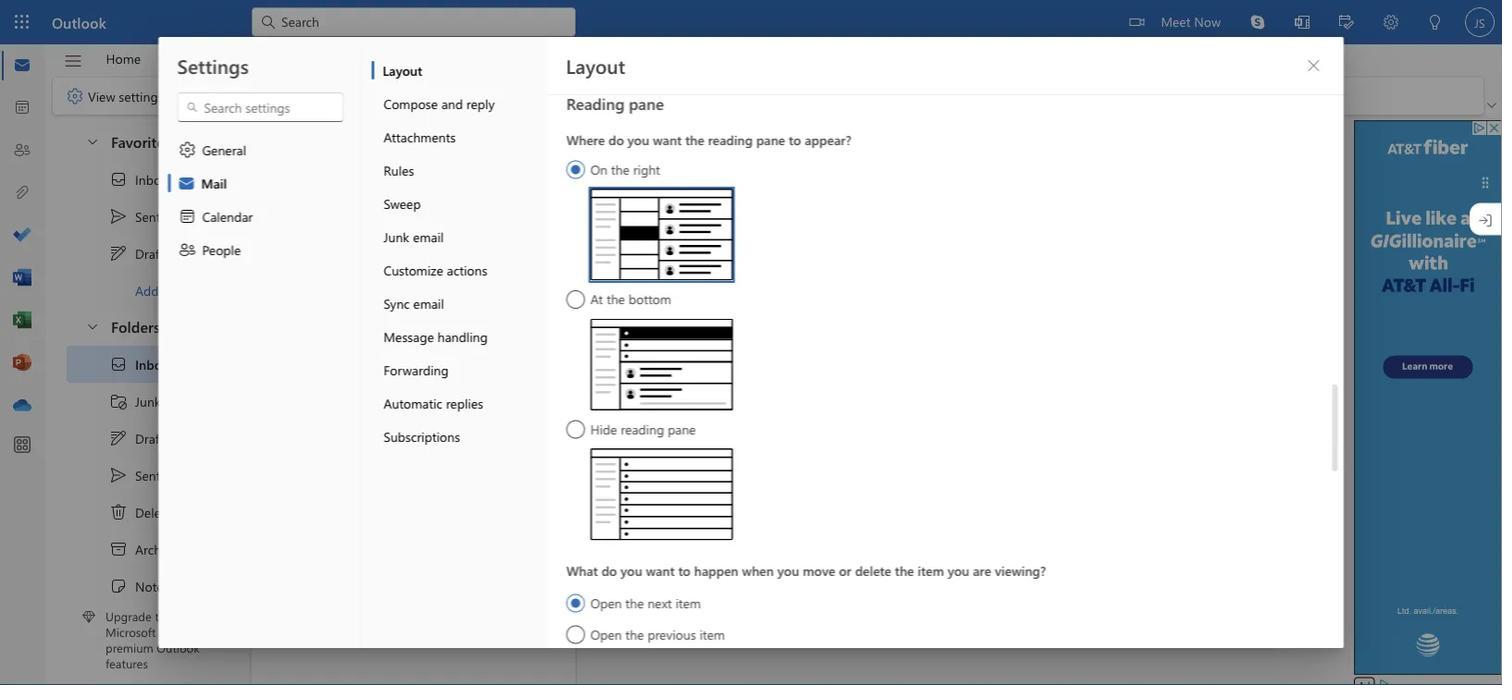 Task type: vqa. For each thing, say whether or not it's contained in the screenshot.
the leftmost the TestGroup
no



Task type: describe. For each thing, give the bounding box(es) containing it.
on
[[590, 161, 607, 178]]

want for the
[[653, 131, 681, 149]]

 button for folders
[[76, 309, 107, 343]]

item for open the previous item
[[699, 626, 725, 643]]


[[109, 504, 128, 522]]

0 vertical spatial item
[[917, 563, 944, 580]]

365 for upgrade to microsoft 365
[[426, 446, 447, 463]]

 for 
[[109, 244, 128, 263]]

email
[[164, 393, 195, 410]]

 archive
[[109, 541, 177, 559]]

complete
[[336, 224, 389, 241]]

files image
[[13, 184, 31, 203]]

general
[[202, 141, 246, 158]]

all done for the day enjoy your empty inbox.
[[345, 605, 483, 647]]

to inside message list section
[[353, 446, 365, 463]]

automatic replies
[[384, 395, 483, 412]]

reading
[[566, 93, 624, 114]]

reading pane
[[566, 93, 664, 114]]

0 vertical spatial pane
[[629, 93, 664, 114]]

 calendar
[[178, 207, 253, 226]]

compose
[[384, 95, 438, 112]]

message
[[384, 328, 434, 345]]

junk inside button
[[384, 228, 409, 245]]

archive
[[135, 541, 177, 558]]

features
[[106, 656, 148, 672]]

 deleted items
[[109, 504, 214, 522]]

sweep
[[384, 195, 421, 212]]

 button
[[1299, 51, 1329, 81]]

outlook banner
[[0, 0, 1502, 44]]

zone
[[378, 298, 406, 315]]

mail image
[[13, 56, 31, 75]]

open the next item
[[590, 595, 701, 612]]

2 sent from the top
[[135, 467, 161, 484]]

move
[[802, 563, 835, 580]]

open for open the previous item
[[590, 626, 622, 643]]

happen
[[694, 563, 738, 580]]

 tree item
[[67, 531, 216, 568]]

send a message
[[300, 372, 392, 389]]

1 vertical spatial items
[[164, 467, 195, 484]]

 for favorites
[[85, 134, 100, 149]]

hide
[[590, 421, 617, 438]]

 drafts for 
[[109, 429, 170, 448]]

upgrade to microsoft 365
[[300, 446, 447, 463]]

get outlook mobile
[[300, 409, 413, 426]]

customize
[[384, 261, 443, 279]]


[[1307, 58, 1321, 73]]

view button
[[155, 44, 211, 73]]

Search settings search field
[[199, 98, 324, 117]]

view inside  view settings
[[88, 87, 115, 104]]

 for 
[[109, 429, 128, 448]]

where do you want the reading pane to appear?
[[566, 131, 851, 149]]

upgrade to microsoft 365 with premium outlook features
[[106, 609, 204, 672]]

what do you want to happen when you move or delete the item you are viewing? option group
[[566, 558, 1308, 679]]

your inside all done for the day enjoy your empty inbox.
[[379, 629, 405, 647]]

premium features image
[[82, 611, 95, 624]]

import
[[300, 335, 339, 352]]

where
[[566, 131, 605, 149]]

appear?
[[804, 131, 851, 149]]

next
[[647, 595, 672, 612]]

outlook inside message list section
[[324, 409, 370, 426]]

0 vertical spatial your
[[346, 261, 372, 278]]

compose and reply button
[[372, 87, 547, 120]]

 button
[[357, 129, 387, 158]]

tree containing 
[[67, 346, 216, 686]]

layout inside "button"
[[383, 62, 422, 79]]

sync email
[[384, 295, 444, 312]]

2  from the top
[[109, 355, 128, 374]]

layout inside tab panel
[[566, 53, 625, 79]]

email for sync email
[[413, 295, 444, 312]]

home
[[106, 50, 141, 67]]

more apps image
[[13, 437, 31, 455]]

forwarding button
[[372, 354, 547, 387]]


[[178, 241, 197, 259]]

actions
[[447, 261, 487, 279]]

message handling
[[384, 328, 488, 345]]

what do you want to happen when you move or delete the item you are viewing?
[[566, 563, 1046, 580]]

favorite
[[162, 282, 205, 299]]

2  tree item from the top
[[67, 346, 216, 383]]

 view settings
[[66, 87, 163, 106]]

 tree item for 
[[67, 235, 216, 272]]

message list section
[[252, 118, 576, 685]]

dialog containing settings
[[0, 0, 1502, 686]]

outlook link
[[52, 0, 106, 44]]

1  tree item from the top
[[67, 161, 216, 198]]

2  inbox from the top
[[109, 355, 168, 374]]

right
[[633, 161, 660, 178]]

help button
[[212, 44, 266, 73]]

get
[[300, 409, 320, 426]]

people image
[[13, 142, 31, 160]]

when
[[742, 563, 774, 580]]

layout tab panel
[[548, 37, 1344, 686]]

junk email button
[[372, 220, 547, 254]]

folders
[[111, 316, 160, 336]]

upgrade for upgrade to microsoft 365 with premium outlook features
[[106, 609, 152, 625]]

with
[[182, 625, 204, 641]]

sent inside the favorites tree
[[135, 208, 161, 225]]

and
[[441, 95, 463, 112]]

favorites tree
[[67, 117, 216, 309]]

to inside upgrade to microsoft 365 with premium outlook features
[[155, 609, 166, 625]]

viewing?
[[995, 563, 1046, 580]]

 tree item
[[67, 494, 216, 531]]

time
[[349, 298, 375, 315]]

now
[[1194, 12, 1221, 30]]

at
[[590, 291, 603, 308]]

attachments button
[[372, 120, 547, 154]]

or
[[839, 563, 851, 580]]

 button
[[55, 45, 92, 77]]

6
[[325, 224, 332, 241]]

what
[[566, 563, 598, 580]]

 drafts for 
[[109, 244, 170, 263]]

powerpoint image
[[13, 355, 31, 373]]

delete
[[855, 563, 891, 580]]

item for open the next item
[[675, 595, 701, 612]]

you up open the next item
[[620, 563, 642, 580]]

subscriptions
[[384, 428, 460, 445]]

you up right
[[627, 131, 649, 149]]

onedrive image
[[13, 397, 31, 416]]

on the right
[[590, 161, 660, 178]]

1 vertical spatial pane
[[756, 131, 785, 149]]

you right when
[[777, 563, 799, 580]]


[[186, 101, 199, 114]]

meet
[[1161, 12, 1191, 30]]



Task type: locate. For each thing, give the bounding box(es) containing it.

[[178, 207, 197, 226]]

microsoft down subscriptions
[[369, 446, 423, 463]]

 button left favorites
[[76, 124, 107, 158]]

1 vertical spatial item
[[675, 595, 701, 612]]

meet now
[[1161, 12, 1221, 30]]

2 vertical spatial outlook
[[157, 640, 200, 656]]

you left are at bottom
[[947, 563, 969, 580]]

 drafts up add favorite tree item
[[109, 244, 170, 263]]

do right what
[[601, 563, 617, 580]]

1 vertical spatial want
[[646, 563, 674, 580]]

1 email from the top
[[413, 228, 444, 245]]

 button left folders
[[76, 309, 107, 343]]

upgrade down get
[[300, 446, 350, 463]]

microsoft up features
[[106, 625, 156, 641]]

1 horizontal spatial junk
[[384, 228, 409, 245]]

drafts left 
[[135, 245, 170, 262]]

items right deleted
[[183, 504, 214, 521]]

1 vertical spatial microsoft
[[106, 625, 156, 641]]

reading pane element
[[566, 127, 1308, 686]]

outlook
[[52, 12, 106, 32], [324, 409, 370, 426], [157, 640, 200, 656]]

microsoft for upgrade to microsoft 365
[[369, 446, 423, 463]]

0 vertical spatial junk
[[384, 228, 409, 245]]

automatic replies button
[[372, 387, 547, 420]]

 drafts inside the favorites tree
[[109, 244, 170, 263]]

layout group
[[298, 78, 481, 111]]

 down the 
[[109, 429, 128, 448]]

of
[[310, 224, 322, 241]]

do inside where do you want the reading pane to appear? option group
[[608, 131, 624, 149]]

 general
[[178, 141, 246, 159]]

0 vertical spatial 
[[109, 170, 128, 189]]

email right sync
[[413, 295, 444, 312]]

1 horizontal spatial outlook
[[157, 640, 200, 656]]

items inside the favorites tree
[[164, 208, 195, 225]]

 up add favorite tree item
[[109, 244, 128, 263]]

look
[[375, 261, 400, 278]]

compose and reply
[[384, 95, 495, 112]]

application containing settings
[[0, 0, 1502, 686]]

layout up compose
[[383, 62, 422, 79]]

import contacts
[[300, 335, 390, 352]]

0 vertical spatial  drafts
[[109, 244, 170, 263]]

customize actions
[[384, 261, 487, 279]]

1 vertical spatial drafts
[[135, 430, 170, 447]]

confirm time zone
[[300, 298, 406, 315]]

sync email button
[[372, 287, 547, 320]]

choose
[[300, 261, 343, 278]]

open down open the next item
[[590, 626, 622, 643]]

email up 'customize actions'
[[413, 228, 444, 245]]

day
[[451, 605, 472, 622]]

view left settings
[[88, 87, 115, 104]]

0 vertical spatial  tree item
[[67, 198, 216, 235]]

upgrade for upgrade to microsoft 365
[[300, 446, 350, 463]]

1  tree item from the top
[[67, 198, 216, 235]]

2 horizontal spatial pane
[[756, 131, 785, 149]]

subscriptions button
[[372, 420, 547, 454]]

add
[[135, 282, 159, 299]]

upgrade inside upgrade to microsoft 365 with premium outlook features
[[106, 609, 152, 625]]

people
[[202, 241, 241, 258]]

0 vertical spatial want
[[653, 131, 681, 149]]

excel image
[[13, 312, 31, 330]]

 button
[[531, 133, 561, 159]]

2 horizontal spatial outlook
[[324, 409, 370, 426]]

to left appear?
[[788, 131, 801, 149]]

microsoft inside upgrade to microsoft 365 with premium outlook features
[[106, 625, 156, 641]]

mobile
[[373, 409, 413, 426]]

 tree item
[[67, 161, 216, 198], [67, 346, 216, 383]]

all
[[355, 605, 371, 622]]

1 vertical spatial outlook
[[324, 409, 370, 426]]

1  from the top
[[109, 244, 128, 263]]

upgrade inside message list section
[[300, 446, 350, 463]]

0
[[300, 224, 307, 241]]

0 vertical spatial view
[[169, 50, 197, 67]]

2 inbox from the top
[[135, 356, 168, 373]]

folders tree item
[[67, 309, 216, 346]]

layout up reading
[[566, 53, 625, 79]]

email inside button
[[413, 228, 444, 245]]

 up 
[[109, 467, 128, 485]]

view
[[169, 50, 197, 67], [88, 87, 115, 104]]

1 horizontal spatial 
[[178, 141, 197, 159]]

1 vertical spatial  drafts
[[109, 429, 170, 448]]

items inside  deleted items
[[183, 504, 214, 521]]

email inside "button"
[[413, 295, 444, 312]]

1 horizontal spatial reading
[[708, 131, 753, 149]]

 button for favorites
[[76, 124, 107, 158]]

to left happen
[[678, 563, 690, 580]]

settings tab list
[[159, 37, 362, 649]]

 inbox up the  tree item
[[109, 355, 168, 374]]

0 vertical spatial microsoft
[[369, 446, 423, 463]]

sent
[[135, 208, 161, 225], [135, 467, 161, 484]]

1 horizontal spatial your
[[379, 629, 405, 647]]

0 vertical spatial inbox
[[135, 171, 167, 188]]

 inside settings tab list
[[178, 141, 197, 159]]

1 vertical spatial  tree item
[[67, 346, 216, 383]]

tab list
[[92, 44, 267, 73]]

 for  general
[[178, 141, 197, 159]]

 button inside favorites tree item
[[76, 124, 107, 158]]

pane right hide
[[667, 421, 696, 438]]


[[85, 134, 100, 149], [85, 319, 100, 334]]

1 vertical spatial  tree item
[[67, 457, 216, 494]]

want up right
[[653, 131, 681, 149]]

2 vertical spatial pane
[[667, 421, 696, 438]]

outlook inside banner
[[52, 12, 106, 32]]

 inbox down favorites tree item
[[109, 170, 167, 189]]

dialog
[[0, 0, 1502, 686]]

0 vertical spatial 
[[109, 244, 128, 263]]

1 horizontal spatial microsoft
[[369, 446, 423, 463]]

open down what
[[590, 595, 622, 612]]

1 vertical spatial  tree item
[[67, 420, 216, 457]]

to down 'get outlook mobile'
[[353, 446, 365, 463]]

 tree item
[[67, 235, 216, 272], [67, 420, 216, 457]]

reply
[[467, 95, 495, 112]]

outlook right get
[[324, 409, 370, 426]]

pane left appear?
[[756, 131, 785, 149]]


[[537, 138, 555, 156]]

the
[[685, 131, 704, 149], [611, 161, 629, 178], [606, 291, 625, 308], [895, 563, 914, 580], [625, 595, 644, 612], [428, 605, 448, 622], [625, 626, 644, 643]]

document containing settings
[[0, 0, 1502, 686]]

do inside "what do you want to happen when you move or delete the item you are viewing?" option group
[[601, 563, 617, 580]]

 for folders
[[85, 319, 100, 334]]

want for to
[[646, 563, 674, 580]]

inbox up  junk email
[[135, 356, 168, 373]]

 tree item up deleted
[[67, 457, 216, 494]]

2 open from the top
[[590, 626, 622, 643]]

1  tree item from the top
[[67, 235, 216, 272]]

0 vertical spatial outlook
[[52, 12, 106, 32]]

layout button
[[372, 54, 547, 87]]


[[66, 87, 84, 106], [178, 141, 197, 159]]

outlook right premium
[[157, 640, 200, 656]]

1  inbox from the top
[[109, 170, 167, 189]]

0 horizontal spatial reading
[[620, 421, 664, 438]]

 inside the favorites tree
[[109, 170, 128, 189]]

contacts
[[343, 335, 390, 352]]

confirm
[[300, 298, 346, 315]]

email for junk email
[[413, 228, 444, 245]]

 sent items
[[109, 207, 195, 226], [109, 467, 195, 485]]

for
[[408, 605, 425, 622]]

2  drafts from the top
[[109, 429, 170, 448]]

left-rail-appbar navigation
[[4, 44, 41, 428]]

2 drafts from the top
[[135, 430, 170, 447]]

sync
[[384, 295, 410, 312]]

attachments
[[384, 128, 456, 145]]

junk down sweep
[[384, 228, 409, 245]]

sent left the 
[[135, 208, 161, 225]]

1 vertical spatial sent
[[135, 467, 161, 484]]

2  from the top
[[85, 319, 100, 334]]

1 vertical spatial 
[[109, 467, 128, 485]]

drafts for 
[[135, 245, 170, 262]]

automatic
[[384, 395, 443, 412]]

1 vertical spatial do
[[601, 563, 617, 580]]

1  from the top
[[109, 170, 128, 189]]

 inside tree
[[109, 429, 128, 448]]

 inside the favorites tree
[[109, 244, 128, 263]]

hide reading pane
[[590, 421, 696, 438]]

tree
[[67, 346, 216, 686]]

your left look at the top
[[346, 261, 372, 278]]

0 vertical spatial open
[[590, 595, 622, 612]]

 drafts down the  tree item
[[109, 429, 170, 448]]

1 horizontal spatial layout
[[566, 53, 625, 79]]

0 vertical spatial email
[[413, 228, 444, 245]]

2 vertical spatial item
[[699, 626, 725, 643]]

0 vertical spatial drafts
[[135, 245, 170, 262]]

1 vertical spatial junk
[[135, 393, 161, 410]]

home button
[[92, 44, 155, 73]]

choose your look
[[300, 261, 400, 278]]

pane right reading
[[629, 93, 664, 114]]

 tree item down 
[[67, 198, 216, 235]]

 tree item up  junk email
[[67, 346, 216, 383]]


[[363, 134, 381, 153]]

 button inside the folders tree item
[[76, 309, 107, 343]]

outlook inside upgrade to microsoft 365 with premium outlook features
[[157, 640, 200, 656]]

1 sent from the top
[[135, 208, 161, 225]]

do for where
[[608, 131, 624, 149]]

microsoft for upgrade to microsoft 365 with premium outlook features
[[106, 625, 156, 641]]

1 horizontal spatial view
[[169, 50, 197, 67]]

upgrade up premium
[[106, 609, 152, 625]]

0 horizontal spatial 
[[66, 87, 84, 106]]

 for  view settings
[[66, 87, 84, 106]]

 left favorites
[[85, 134, 100, 149]]

favorites tree item
[[67, 124, 216, 161]]

application
[[0, 0, 1502, 686]]

at the bottom
[[590, 291, 671, 308]]

1 vertical spatial your
[[379, 629, 405, 647]]

0 horizontal spatial 365
[[159, 625, 179, 641]]

items up  deleted items
[[164, 467, 195, 484]]

365 inside upgrade to microsoft 365 with premium outlook features
[[159, 625, 179, 641]]

 down favorites tree item
[[109, 170, 128, 189]]

1 vertical spatial open
[[590, 626, 622, 643]]

you
[[627, 131, 649, 149], [620, 563, 642, 580], [777, 563, 799, 580], [947, 563, 969, 580]]

1 vertical spatial inbox
[[135, 356, 168, 373]]

 tree item
[[67, 198, 216, 235], [67, 457, 216, 494]]

1 open from the top
[[590, 595, 622, 612]]

 sent items inside the favorites tree
[[109, 207, 195, 226]]

1  button from the top
[[76, 124, 107, 158]]


[[109, 392, 128, 411]]

a
[[332, 372, 339, 389]]

0 vertical spatial  tree item
[[67, 161, 216, 198]]

1 vertical spatial  sent items
[[109, 467, 195, 485]]

do
[[608, 131, 624, 149], [601, 563, 617, 580]]

premium
[[106, 640, 153, 656]]

0 vertical spatial  button
[[76, 124, 107, 158]]

0 vertical spatial  inbox
[[109, 170, 167, 189]]

 tree item down favorites
[[67, 161, 216, 198]]

0 vertical spatial do
[[608, 131, 624, 149]]

1 vertical spatial reading
[[620, 421, 664, 438]]

where do you want the reading pane to appear? option group
[[566, 127, 1308, 543]]

1  from the top
[[109, 207, 128, 226]]

junk right the 
[[135, 393, 161, 410]]

junk inside  junk email
[[135, 393, 161, 410]]

0 vertical spatial  sent items
[[109, 207, 195, 226]]

365 inside message list section
[[426, 446, 447, 463]]

1 inbox from the top
[[135, 171, 167, 188]]

1  from the top
[[85, 134, 100, 149]]

done
[[374, 605, 404, 622]]

0 vertical spatial 
[[66, 87, 84, 106]]

enjoy
[[345, 629, 376, 647]]

0 horizontal spatial upgrade
[[106, 609, 152, 625]]

handling
[[438, 328, 488, 345]]

 tree item
[[67, 383, 216, 420]]


[[109, 541, 128, 559]]

1 vertical spatial 
[[109, 355, 128, 374]]


[[109, 244, 128, 263], [109, 429, 128, 448]]

1 horizontal spatial pane
[[667, 421, 696, 438]]

2  tree item from the top
[[67, 457, 216, 494]]

0 horizontal spatial junk
[[135, 393, 161, 410]]

1 vertical spatial  button
[[76, 309, 107, 343]]

item right next
[[675, 595, 701, 612]]

1 vertical spatial upgrade
[[106, 609, 152, 625]]

0 vertical spatial 365
[[426, 446, 447, 463]]

1 vertical spatial view
[[88, 87, 115, 104]]

your down the done
[[379, 629, 405, 647]]

junk email
[[384, 228, 444, 245]]

 down 
[[66, 87, 84, 106]]

 tree item down  junk email
[[67, 420, 216, 457]]

0 horizontal spatial view
[[88, 87, 115, 104]]


[[177, 174, 196, 193]]

1 vertical spatial 365
[[159, 625, 179, 641]]

 inside the favorites tree
[[109, 207, 128, 226]]

0 horizontal spatial layout
[[383, 62, 422, 79]]

to down notes
[[155, 609, 166, 625]]

view inside button
[[169, 50, 197, 67]]

1  drafts from the top
[[109, 244, 170, 263]]

2  from the top
[[109, 429, 128, 448]]

0 horizontal spatial microsoft
[[106, 625, 156, 641]]

open the previous item
[[590, 626, 725, 643]]

 up the 
[[109, 355, 128, 374]]

document
[[0, 0, 1502, 686]]

365 for upgrade to microsoft 365 with premium outlook features
[[159, 625, 179, 641]]

 inside favorites tree item
[[85, 134, 100, 149]]

tab list containing home
[[92, 44, 267, 73]]

1  sent items from the top
[[109, 207, 195, 226]]

do up on the right
[[608, 131, 624, 149]]

1 horizontal spatial 365
[[426, 446, 447, 463]]

 inbox
[[109, 170, 167, 189], [109, 355, 168, 374]]

microsoft inside message list section
[[369, 446, 423, 463]]

drafts inside the favorites tree
[[135, 245, 170, 262]]

0 vertical spatial  tree item
[[67, 235, 216, 272]]

1 drafts from the top
[[135, 245, 170, 262]]

add favorite tree item
[[67, 272, 216, 309]]

1 vertical spatial email
[[413, 295, 444, 312]]

set your advertising preferences image
[[1378, 678, 1392, 686]]

 tree item for 
[[67, 420, 216, 457]]

items down 
[[164, 208, 195, 225]]

open for open the next item
[[590, 595, 622, 612]]

item right previous
[[699, 626, 725, 643]]

0 vertical spatial sent
[[135, 208, 161, 225]]

inbox left 
[[135, 171, 167, 188]]

sent up  tree item in the left bottom of the page
[[135, 467, 161, 484]]

 sent items up deleted
[[109, 467, 195, 485]]

want up next
[[646, 563, 674, 580]]

the inside all done for the day enjoy your empty inbox.
[[428, 605, 448, 622]]

1 vertical spatial  inbox
[[109, 355, 168, 374]]

calendar
[[202, 208, 253, 225]]

365 down subscriptions
[[426, 446, 447, 463]]

0 vertical spatial reading
[[708, 131, 753, 149]]

 tree item
[[67, 568, 216, 605]]

1 vertical spatial 
[[109, 429, 128, 448]]

favorites
[[111, 131, 171, 151]]

send
[[300, 372, 329, 389]]

2 vertical spatial items
[[183, 504, 214, 521]]

0 vertical spatial 
[[109, 207, 128, 226]]

inbox inside the favorites tree
[[135, 171, 167, 188]]

help
[[226, 50, 252, 67]]

 up 
[[178, 141, 197, 159]]

1 vertical spatial 
[[85, 319, 100, 334]]

mail
[[201, 174, 227, 192]]


[[109, 207, 128, 226], [109, 467, 128, 485]]

drafts down  junk email
[[135, 430, 170, 447]]

outlook up 
[[52, 12, 106, 32]]

0 horizontal spatial outlook
[[52, 12, 106, 32]]

365 left with at the left bottom of page
[[159, 625, 179, 641]]

settings
[[119, 87, 163, 104]]

2  from the top
[[109, 467, 128, 485]]


[[109, 578, 128, 596]]

0 horizontal spatial your
[[346, 261, 372, 278]]

 left folders
[[85, 319, 100, 334]]

do for what
[[601, 563, 617, 580]]

0 horizontal spatial pane
[[629, 93, 664, 114]]

rules
[[384, 162, 414, 179]]

message handling button
[[372, 320, 547, 354]]

drafts for 
[[135, 430, 170, 447]]

view up  on the left top of the page
[[169, 50, 197, 67]]

1 horizontal spatial upgrade
[[300, 446, 350, 463]]

to do image
[[13, 227, 31, 245]]

 inside the folders tree item
[[85, 319, 100, 334]]

0 vertical spatial upgrade
[[300, 446, 350, 463]]

 people
[[178, 241, 241, 259]]

 left the 
[[109, 207, 128, 226]]

settings heading
[[177, 53, 249, 79]]

item left are at bottom
[[917, 563, 944, 580]]

 inbox inside the favorites tree
[[109, 170, 167, 189]]

2 email from the top
[[413, 295, 444, 312]]

 junk email
[[109, 392, 195, 411]]

 sent items down 
[[109, 207, 195, 226]]

bottom
[[628, 291, 671, 308]]

layout heading
[[566, 53, 625, 79]]

2  sent items from the top
[[109, 467, 195, 485]]

word image
[[13, 269, 31, 288]]

calendar image
[[13, 99, 31, 118]]

2  tree item from the top
[[67, 420, 216, 457]]

2  button from the top
[[76, 309, 107, 343]]

are
[[973, 563, 991, 580]]

open
[[590, 595, 622, 612], [590, 626, 622, 643]]

1 vertical spatial 
[[178, 141, 197, 159]]

0 vertical spatial 
[[85, 134, 100, 149]]

0 vertical spatial items
[[164, 208, 195, 225]]

deleted
[[135, 504, 180, 521]]

 tree item up add on the left top of page
[[67, 235, 216, 272]]



